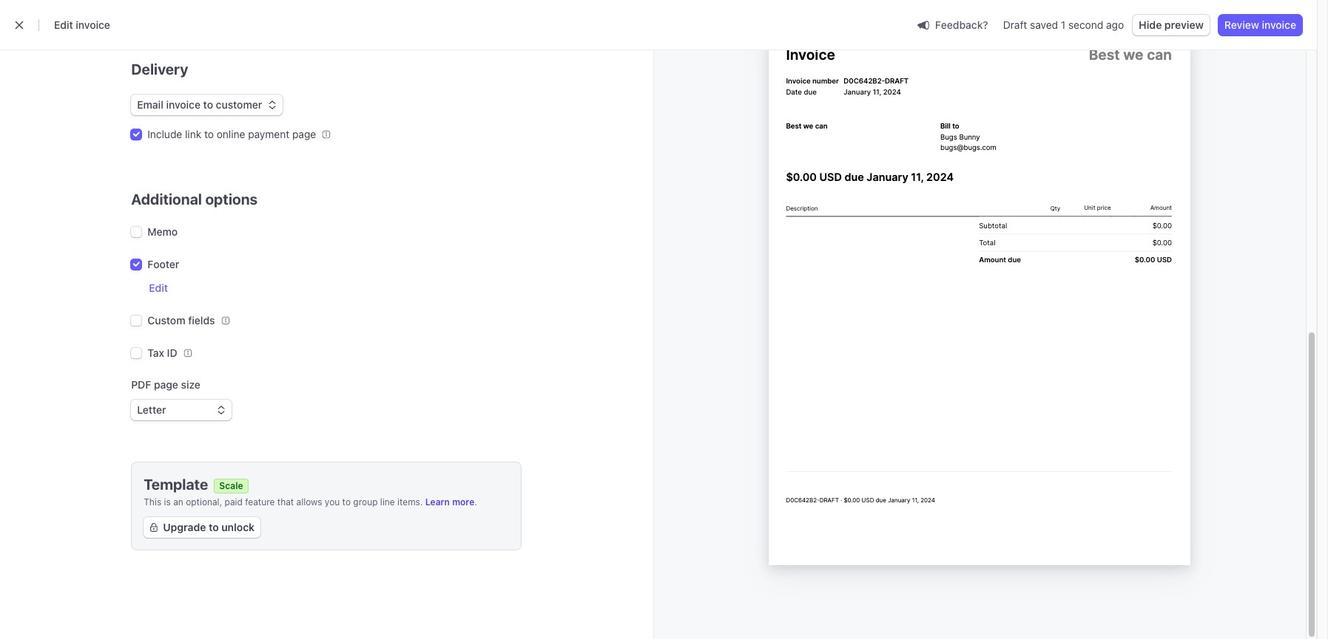 Task type: vqa. For each thing, say whether or not it's contained in the screenshot.
Custom fields in the left of the page
yes



Task type: locate. For each thing, give the bounding box(es) containing it.
invoice
[[76, 18, 110, 31], [1262, 18, 1296, 31], [166, 98, 200, 111]]

learn more link
[[425, 497, 474, 508]]

svg image inside letter popup button
[[217, 406, 226, 415]]

include link to online payment page
[[147, 128, 316, 141]]

you
[[325, 497, 340, 508]]

invoice for email
[[166, 98, 200, 111]]

1 vertical spatial page
[[154, 379, 178, 391]]

svg image right the letter
[[217, 406, 226, 415]]

paid
[[225, 497, 243, 508]]

0 vertical spatial svg image
[[268, 101, 277, 110]]

email invoice to customer
[[137, 98, 262, 111]]

email
[[137, 98, 163, 111]]

svg image for email invoice to customer
[[268, 101, 277, 110]]

preview
[[1164, 18, 1204, 31]]

svg image
[[268, 101, 277, 110], [217, 406, 226, 415]]

page right payment
[[292, 128, 316, 141]]

allows
[[296, 497, 322, 508]]

learn
[[425, 497, 450, 508]]

0 horizontal spatial svg image
[[217, 406, 226, 415]]

is
[[164, 497, 171, 508]]

2 horizontal spatial invoice
[[1262, 18, 1296, 31]]

svg image up payment
[[268, 101, 277, 110]]

1 vertical spatial svg image
[[217, 406, 226, 415]]

invoice inside button
[[1262, 18, 1296, 31]]

invoice for edit
[[76, 18, 110, 31]]

1 horizontal spatial edit
[[149, 282, 168, 294]]

1 horizontal spatial svg image
[[268, 101, 277, 110]]

custom fields
[[147, 314, 215, 327]]

to left customer
[[203, 98, 213, 111]]

0 horizontal spatial edit
[[54, 18, 73, 31]]

group
[[353, 497, 378, 508]]

feature
[[245, 497, 275, 508]]

to
[[203, 98, 213, 111], [204, 128, 214, 141], [342, 497, 351, 508], [209, 522, 219, 534]]

review invoice
[[1224, 18, 1296, 31]]

feedback? button
[[911, 14, 994, 35]]

to inside button
[[209, 522, 219, 534]]

edit invoice
[[54, 18, 110, 31]]

hide
[[1139, 18, 1162, 31]]

to left unlock
[[209, 522, 219, 534]]

size
[[181, 379, 200, 391]]

0 vertical spatial edit
[[54, 18, 73, 31]]

1 horizontal spatial invoice
[[166, 98, 200, 111]]

.
[[474, 497, 477, 508]]

svg image for letter
[[217, 406, 226, 415]]

tax
[[147, 347, 164, 360]]

1 vertical spatial edit
[[149, 282, 168, 294]]

page
[[292, 128, 316, 141], [154, 379, 178, 391]]

draft saved 1 second ago
[[1003, 18, 1124, 31]]

line
[[380, 497, 395, 508]]

optional,
[[186, 497, 222, 508]]

invoice inside popup button
[[166, 98, 200, 111]]

0 vertical spatial page
[[292, 128, 316, 141]]

edit for edit invoice
[[54, 18, 73, 31]]

customer
[[216, 98, 262, 111]]

email invoice to customer button
[[131, 95, 283, 115]]

delivery
[[131, 61, 188, 78]]

template
[[144, 476, 208, 493]]

page left size
[[154, 379, 178, 391]]

letter
[[137, 404, 166, 417]]

0 horizontal spatial invoice
[[76, 18, 110, 31]]

upgrade to unlock button
[[144, 518, 261, 539]]

svg image inside email invoice to customer popup button
[[268, 101, 277, 110]]

edit
[[54, 18, 73, 31], [149, 282, 168, 294]]

to right link on the left of page
[[204, 128, 214, 141]]



Task type: describe. For each thing, give the bounding box(es) containing it.
upgrade
[[163, 522, 206, 534]]

second
[[1068, 18, 1103, 31]]

that
[[277, 497, 294, 508]]

upgrade to unlock
[[163, 522, 255, 534]]

online
[[217, 128, 245, 141]]

1
[[1061, 18, 1066, 31]]

options
[[205, 191, 258, 208]]

feedback?
[[935, 18, 988, 31]]

an
[[173, 497, 183, 508]]

id
[[167, 347, 177, 360]]

items.
[[397, 497, 423, 508]]

memo
[[147, 226, 178, 238]]

saved
[[1030, 18, 1058, 31]]

tax id
[[147, 347, 177, 360]]

review
[[1224, 18, 1259, 31]]

fields
[[188, 314, 215, 327]]

to inside popup button
[[203, 98, 213, 111]]

0 horizontal spatial page
[[154, 379, 178, 391]]

pdf
[[131, 379, 151, 391]]

letter button
[[131, 400, 232, 421]]

invoice for review
[[1262, 18, 1296, 31]]

scale
[[219, 481, 243, 492]]

hide preview button
[[1133, 15, 1210, 36]]

to right you
[[342, 497, 351, 508]]

payment
[[248, 128, 289, 141]]

footer
[[147, 258, 179, 271]]

custom
[[147, 314, 185, 327]]

unlock
[[221, 522, 255, 534]]

hide preview
[[1139, 18, 1204, 31]]

draft
[[1003, 18, 1027, 31]]

this is an optional, paid feature that allows you to group line items. learn more .
[[144, 497, 477, 508]]

additional options
[[131, 191, 258, 208]]

additional
[[131, 191, 202, 208]]

pdf page size
[[131, 379, 200, 391]]

ago
[[1106, 18, 1124, 31]]

more
[[452, 497, 474, 508]]

1 horizontal spatial page
[[292, 128, 316, 141]]

link
[[185, 128, 201, 141]]

review invoice button
[[1218, 15, 1302, 36]]

edit for edit
[[149, 282, 168, 294]]

this
[[144, 497, 161, 508]]

include
[[147, 128, 182, 141]]

edit button
[[149, 281, 168, 296]]



